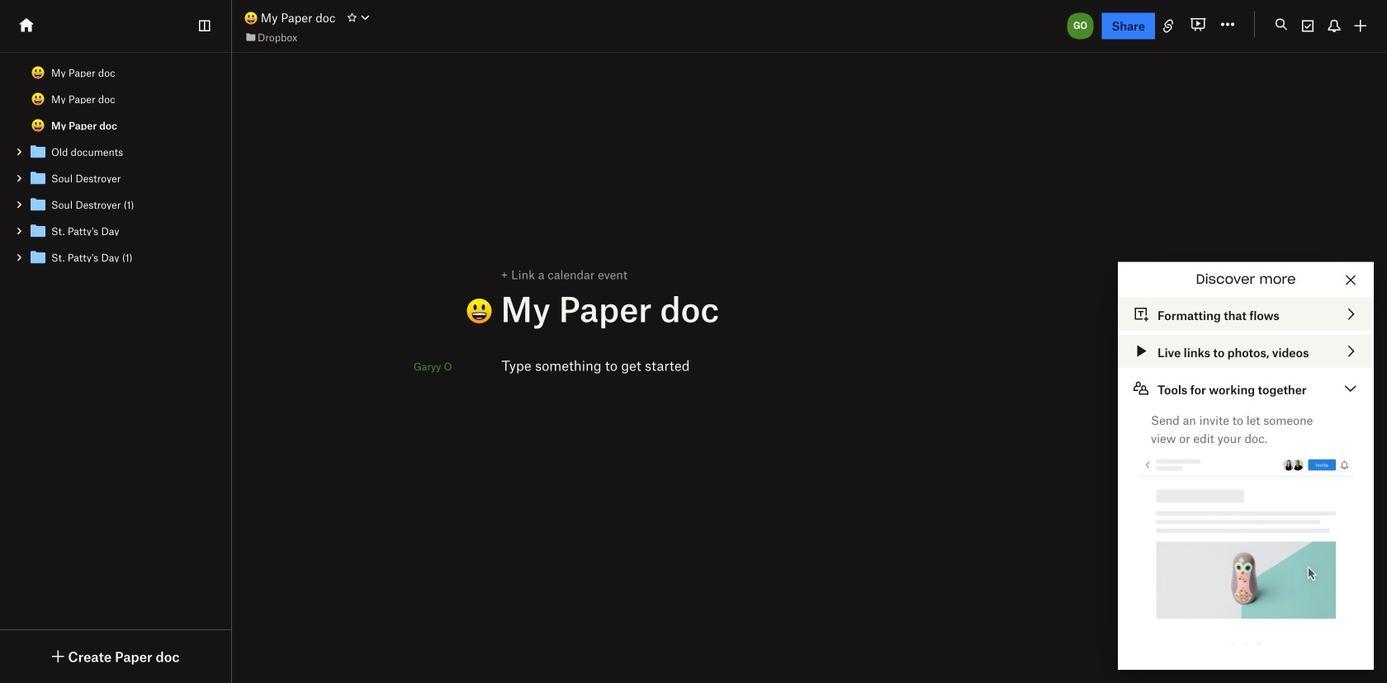 Task type: locate. For each thing, give the bounding box(es) containing it.
0 horizontal spatial grinning face with big eyes image
[[31, 119, 45, 132]]

/ contents list
[[0, 59, 231, 271]]

expand folder image
[[13, 173, 25, 184], [13, 199, 25, 211], [13, 226, 25, 237]]

template content image for 1st expand folder image
[[28, 169, 48, 188]]

grinning face with big eyes image inside / contents "list"
[[31, 119, 45, 132]]

template content image
[[28, 142, 48, 162], [28, 195, 48, 215], [28, 248, 48, 268]]

1 vertical spatial grinning face with big eyes image
[[31, 119, 45, 132]]

2 template content image from the top
[[28, 195, 48, 215]]

1 vertical spatial template content image
[[28, 195, 48, 215]]

1 template content image from the top
[[28, 169, 48, 188]]

3 expand folder image from the top
[[13, 226, 25, 237]]

1 template content image from the top
[[28, 142, 48, 162]]

2 grinning face with big eyes image from the top
[[31, 93, 45, 106]]

1 grinning face with big eyes image from the top
[[31, 66, 45, 79]]

2 template content image from the top
[[28, 221, 48, 241]]

1 expand folder image from the top
[[13, 146, 25, 158]]

template content image
[[28, 169, 48, 188], [28, 221, 48, 241]]

1 horizontal spatial grinning face with big eyes image
[[245, 12, 258, 25]]

2 vertical spatial expand folder image
[[13, 226, 25, 237]]

0 vertical spatial template content image
[[28, 142, 48, 162]]

2 expand folder image from the top
[[13, 252, 25, 264]]

grinning face with big eyes image
[[245, 12, 258, 25], [31, 119, 45, 132]]

expand folder image
[[13, 146, 25, 158], [13, 252, 25, 264]]

1 vertical spatial expand folder image
[[13, 199, 25, 211]]

1 vertical spatial template content image
[[28, 221, 48, 241]]

heading
[[466, 288, 1117, 330]]

grinning face with big eyes image
[[31, 66, 45, 79], [31, 93, 45, 106]]

1 vertical spatial grinning face with big eyes image
[[31, 93, 45, 106]]

0 vertical spatial template content image
[[28, 169, 48, 188]]

template content image for first expand folder icon from the bottom
[[28, 248, 48, 268]]

1 vertical spatial expand folder image
[[13, 252, 25, 264]]

0 vertical spatial expand folder image
[[13, 173, 25, 184]]

0 vertical spatial grinning face with big eyes image
[[31, 66, 45, 79]]

3 template content image from the top
[[28, 248, 48, 268]]

0 vertical spatial expand folder image
[[13, 146, 25, 158]]

2 vertical spatial template content image
[[28, 248, 48, 268]]



Task type: describe. For each thing, give the bounding box(es) containing it.
0 vertical spatial grinning face with big eyes image
[[245, 12, 258, 25]]

template content image for 1st expand folder icon
[[28, 142, 48, 162]]

template content image for second expand folder image
[[28, 195, 48, 215]]

2 expand folder image from the top
[[13, 199, 25, 211]]

1 expand folder image from the top
[[13, 173, 25, 184]]

template content image for first expand folder image from the bottom
[[28, 221, 48, 241]]



Task type: vqa. For each thing, say whether or not it's contained in the screenshot.
second template content icon
yes



